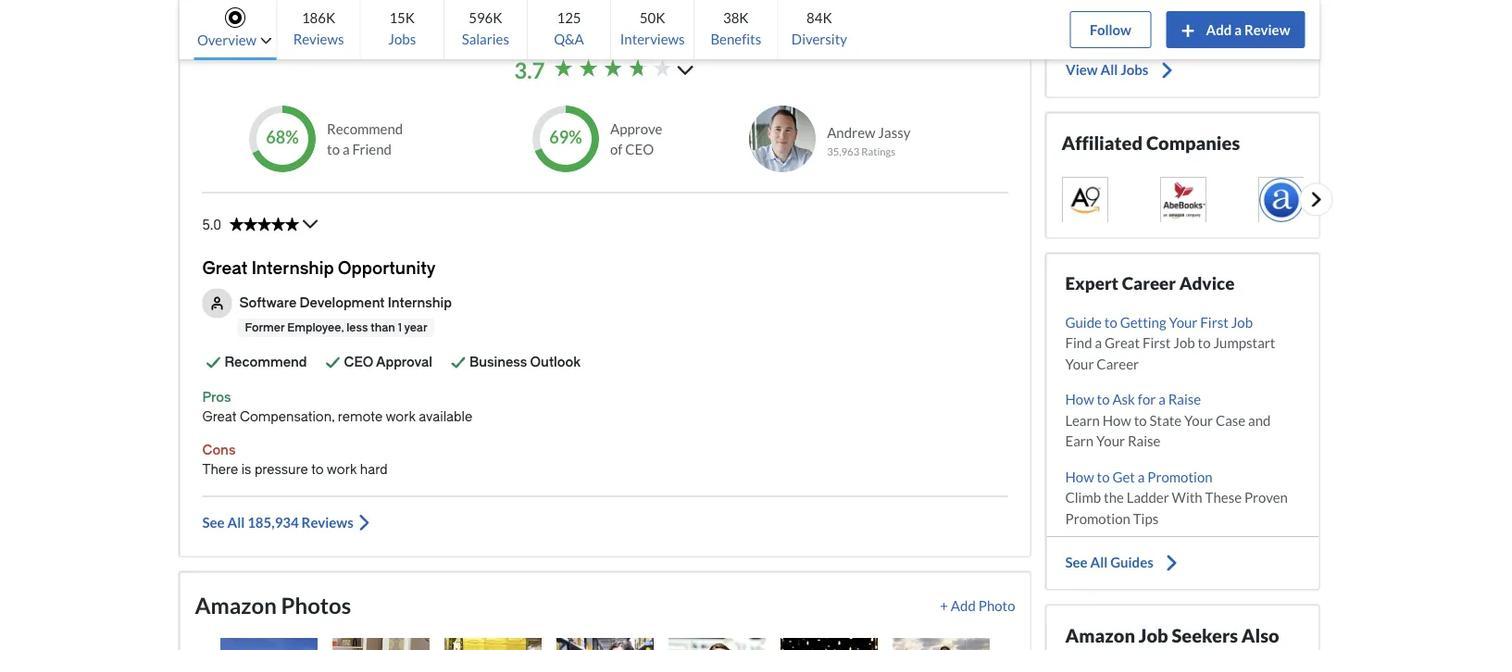 Task type: vqa. For each thing, say whether or not it's contained in the screenshot.
the World
no



Task type: describe. For each thing, give the bounding box(es) containing it.
ladder
[[1127, 489, 1169, 505]]

state
[[1150, 411, 1182, 428]]

salaries
[[462, 31, 509, 47]]

view all jobs link
[[1065, 59, 1301, 82]]

status for diversity & inclusion
[[443, 350, 512, 364]]

recommend to a friend
[[327, 120, 403, 157]]

0 vertical spatial career
[[1122, 272, 1176, 293]]

cons
[[202, 443, 236, 458]]

1 vertical spatial benefits
[[374, 403, 425, 418]]

0 vertical spatial status
[[230, 217, 299, 231]]

friend
[[352, 141, 392, 157]]

125
[[557, 9, 581, 25]]

84k
[[807, 9, 832, 25]]

1 horizontal spatial add
[[1206, 21, 1232, 38]]

business
[[469, 355, 527, 370]]

186k
[[302, 9, 335, 25]]

125 q&a
[[554, 9, 584, 47]]

1
[[398, 321, 402, 334]]

0 vertical spatial great
[[202, 259, 248, 278]]

+ add photo
[[940, 597, 1015, 613]]

case
[[1216, 411, 1246, 428]]

great inside 'guide to getting your first job find a great first job to jumpstart your career'
[[1105, 334, 1140, 351]]

2 horizontal spatial job
[[1231, 313, 1253, 330]]

ratings
[[861, 145, 896, 158]]

add a review link
[[1166, 11, 1305, 48]]

guide to getting your first job find a great first job to jumpstart your career
[[1065, 313, 1275, 372]]

amazon reviews
[[202, 22, 372, 49]]

1 vertical spatial first
[[1143, 334, 1171, 351]]

pros great compensation, remote work available
[[202, 390, 472, 424]]

get
[[1112, 468, 1135, 485]]

available
[[419, 409, 472, 424]]

0 vertical spatial benefits
[[711, 31, 761, 47]]

all for 185,934
[[227, 514, 245, 531]]

tips
[[1133, 510, 1159, 526]]

your right earn at the bottom right
[[1096, 432, 1125, 449]]

great internship opportunity link
[[202, 259, 436, 278]]

7 amazon photo of: missing value image from the left
[[893, 638, 990, 650]]

hard
[[360, 462, 388, 477]]

35,963
[[827, 145, 859, 158]]

business outlook
[[469, 355, 581, 370]]

also
[[1242, 624, 1279, 646]]

work/life
[[253, 296, 313, 311]]

q&a
[[554, 31, 584, 47]]

inclusion
[[322, 349, 378, 365]]

1 vertical spatial jobs
[[1120, 61, 1148, 78]]

a9.com, inc. image
[[1062, 176, 1108, 222]]

0 vertical spatial jobs
[[388, 31, 416, 47]]

review
[[1244, 21, 1290, 38]]

jumpstart
[[1213, 334, 1275, 351]]

50k interviews
[[620, 9, 685, 47]]

5 amazon photo of: missing value image from the left
[[669, 638, 766, 650]]

596k
[[469, 9, 502, 25]]

software
[[239, 295, 297, 311]]

recommend for recommend to a friend
[[327, 120, 403, 136]]

climb
[[1065, 489, 1101, 505]]

expert career advice
[[1065, 272, 1235, 293]]

0 vertical spatial raise
[[1168, 391, 1201, 407]]

to inside how to get a promotion climb the ladder with these proven promotion tips
[[1097, 468, 1110, 485]]

a inside how to ask for a raise learn how to state your case and earn your raise
[[1159, 391, 1166, 407]]

5.0
[[202, 218, 221, 233]]

pressure
[[255, 462, 308, 477]]

advanced book exchange inc. image
[[1160, 176, 1206, 222]]

photos
[[281, 592, 351, 618]]

great inside pros great compensation, remote work available
[[202, 409, 237, 424]]

how for get
[[1065, 468, 1094, 485]]

values
[[314, 323, 355, 338]]

approve of ceo
[[610, 120, 662, 157]]

how to ask for a raise link
[[1065, 389, 1301, 410]]

compensation and benefits
[[253, 403, 425, 418]]

a left the review
[[1235, 21, 1242, 38]]

the
[[1104, 489, 1124, 505]]

to left ask
[[1097, 391, 1110, 407]]

former
[[245, 321, 285, 334]]

0 vertical spatial promotion
[[1148, 468, 1213, 485]]

how to ask for a raise learn how to state your case and earn your raise
[[1065, 391, 1271, 449]]

diversity & inclusion
[[253, 349, 378, 365]]

guides
[[1110, 554, 1154, 570]]

follow for the follow button associated with 'add a review' link
[[1090, 21, 1132, 38]]

photo
[[979, 597, 1015, 613]]

proven
[[1244, 489, 1288, 505]]

balance
[[316, 296, 367, 311]]

next button image
[[1306, 188, 1327, 210]]

& for inclusion
[[309, 349, 319, 365]]

a inside 'guide to getting your first job find a great first job to jumpstart your career'
[[1095, 334, 1102, 351]]

follow button for 'add a review' link
[[1070, 11, 1151, 48]]

approval
[[376, 355, 432, 370]]

0 vertical spatial diversity
[[792, 31, 847, 47]]

amazon job seekers also
[[1065, 624, 1279, 650]]

38k
[[723, 9, 749, 25]]

employee,
[[287, 321, 344, 334]]

your right getting
[[1169, 313, 1198, 330]]

find
[[1065, 334, 1092, 351]]

186k reviews
[[293, 9, 344, 47]]

15k jobs
[[388, 9, 416, 47]]

development
[[300, 295, 385, 311]]

ask
[[1112, 391, 1135, 407]]

work inside pros great compensation, remote work available
[[386, 409, 416, 424]]

subratings
[[253, 266, 342, 285]]

amazon for amazon reviews
[[202, 22, 284, 49]]

is
[[241, 462, 251, 477]]

with
[[1172, 489, 1203, 505]]

38k benefits
[[711, 9, 761, 47]]

a inside how to get a promotion climb the ladder with these proven promotion tips
[[1138, 468, 1145, 485]]

see for see all guides
[[1065, 554, 1088, 570]]

3.7
[[514, 57, 545, 83]]

3 amazon photo of: missing value image from the left
[[444, 638, 542, 650]]

of
[[610, 141, 623, 157]]

expert
[[1065, 272, 1119, 293]]



Task type: locate. For each thing, give the bounding box(es) containing it.
1 horizontal spatial diversity
[[792, 31, 847, 47]]

0 vertical spatial work
[[386, 409, 416, 424]]

great
[[202, 259, 248, 278], [1105, 334, 1140, 351], [202, 409, 237, 424]]

0 horizontal spatial ceo
[[344, 355, 373, 370]]

596k salaries
[[462, 9, 509, 47]]

benefits down the approval
[[374, 403, 425, 418]]

your down find
[[1065, 355, 1094, 372]]

1 horizontal spatial promotion
[[1148, 468, 1213, 485]]

follow
[[1162, 18, 1204, 34], [1090, 21, 1132, 38]]

1 vertical spatial career
[[1097, 355, 1139, 372]]

how to get a promotion link
[[1065, 466, 1301, 487]]

your
[[1169, 313, 1198, 330], [1065, 355, 1094, 372], [1184, 411, 1213, 428], [1096, 432, 1125, 449]]

1 vertical spatial &
[[309, 349, 319, 365]]

1 vertical spatial see
[[1065, 554, 1088, 570]]

amazon photos
[[195, 592, 351, 618]]

compensation,
[[240, 409, 335, 424]]

status for compensation and benefits
[[443, 404, 512, 418]]

+
[[940, 597, 948, 613]]

1 horizontal spatial first
[[1200, 313, 1229, 330]]

for
[[1138, 391, 1156, 407]]

1 vertical spatial recommend
[[225, 355, 307, 370]]

diversity down the 84k
[[792, 31, 847, 47]]

jobs down 15k
[[388, 31, 416, 47]]

first down getting
[[1143, 334, 1171, 351]]

all left the guides
[[1090, 554, 1108, 570]]

1 vertical spatial work
[[327, 462, 357, 477]]

follow button up view all jobs link
[[1065, 8, 1301, 45]]

companies
[[1146, 132, 1240, 154]]

great down getting
[[1105, 334, 1140, 351]]

0 horizontal spatial see
[[202, 514, 225, 531]]

2 amazon photo of: missing value image from the left
[[332, 638, 430, 650]]

raise up state
[[1168, 391, 1201, 407]]

how up learn
[[1065, 391, 1094, 407]]

a right find
[[1095, 334, 1102, 351]]

1 horizontal spatial recommend
[[327, 120, 403, 136]]

a right for
[[1159, 391, 1166, 407]]

2 vertical spatial all
[[1090, 554, 1108, 570]]

view
[[1065, 61, 1097, 78]]

how inside how to get a promotion climb the ladder with these proven promotion tips
[[1065, 468, 1094, 485]]

& down the work/life balance
[[302, 323, 311, 338]]

0 horizontal spatial work
[[327, 462, 357, 477]]

add left the review
[[1206, 21, 1232, 38]]

great internship opportunity
[[202, 259, 436, 278]]

0 horizontal spatial raise
[[1128, 432, 1161, 449]]

2 vertical spatial amazon
[[1065, 624, 1135, 646]]

internship up the year
[[388, 295, 452, 311]]

1 vertical spatial promotion
[[1065, 510, 1130, 526]]

and right case
[[1248, 411, 1271, 428]]

follow button for view all jobs link
[[1065, 8, 1301, 45]]

a left 'friend'
[[343, 141, 350, 157]]

job up jumpstart
[[1231, 313, 1253, 330]]

to inside recommend to a friend
[[327, 141, 340, 157]]

job inside amazon job seekers also
[[1139, 624, 1168, 646]]

career up ask
[[1097, 355, 1139, 372]]

1 horizontal spatial ceo
[[625, 141, 654, 157]]

job left seekers
[[1139, 624, 1168, 646]]

1 horizontal spatial work
[[386, 409, 416, 424]]

how down ask
[[1103, 411, 1131, 428]]

raise down state
[[1128, 432, 1161, 449]]

diversity down culture
[[253, 349, 306, 365]]

0 horizontal spatial jobs
[[388, 31, 416, 47]]

view all jobs
[[1065, 61, 1148, 78]]

your down how to ask for a raise link
[[1184, 411, 1213, 428]]

work/life balance
[[253, 296, 367, 311]]

0 vertical spatial &
[[302, 323, 311, 338]]

to inside cons there is pressure to work hard
[[311, 462, 324, 477]]

0 vertical spatial amazon
[[202, 22, 284, 49]]

follow for the follow button related to view all jobs link
[[1162, 18, 1204, 34]]

0 vertical spatial see
[[202, 514, 225, 531]]

0 vertical spatial recommend
[[327, 120, 403, 136]]

compensation
[[253, 403, 345, 418]]

to down for
[[1134, 411, 1147, 428]]

1 horizontal spatial and
[[1248, 411, 1271, 428]]

see all 185,934 reviews link
[[202, 496, 1008, 534]]

4 amazon photo of: missing value image from the left
[[557, 638, 654, 650]]

first
[[1200, 313, 1229, 330], [1143, 334, 1171, 351]]

see for see all 185,934 reviews
[[202, 514, 225, 531]]

all for jobs
[[1100, 61, 1117, 78]]

and down inclusion
[[348, 403, 371, 418]]

0 horizontal spatial follow
[[1090, 21, 1132, 38]]

to left 'friend'
[[327, 141, 340, 157]]

career inside 'guide to getting your first job find a great first job to jumpstart your career'
[[1097, 355, 1139, 372]]

0 vertical spatial how
[[1065, 391, 1094, 407]]

see left the guides
[[1065, 554, 1088, 570]]

affiliated
[[1062, 132, 1143, 154]]

how to get a promotion climb the ladder with these proven promotion tips
[[1065, 468, 1288, 526]]

to down guide to getting your first job link
[[1198, 334, 1211, 351]]

0 horizontal spatial job
[[1139, 624, 1168, 646]]

affiliated companies
[[1062, 132, 1240, 154]]

cons there is pressure to work hard
[[202, 443, 388, 477]]

interviews
[[620, 31, 685, 47]]

amazon inside amazon job seekers also
[[1065, 624, 1135, 646]]

andrew jassy 35,963 ratings
[[827, 124, 911, 158]]

+ add photo link
[[940, 595, 1015, 616]]

status
[[230, 217, 299, 231], [443, 350, 512, 364], [443, 404, 512, 418]]

reviews left 15k jobs
[[288, 22, 372, 49]]

0 vertical spatial add
[[1206, 21, 1232, 38]]

earn
[[1065, 432, 1094, 449]]

there
[[202, 462, 238, 477]]

recommend
[[327, 120, 403, 136], [225, 355, 307, 370]]

and
[[348, 403, 371, 418], [1248, 411, 1271, 428]]

recommend up 'friend'
[[327, 120, 403, 136]]

amazon down the see all guides
[[1065, 624, 1135, 646]]

0 vertical spatial all
[[1100, 61, 1117, 78]]

1 amazon photo of: missing value image from the left
[[220, 638, 318, 650]]

overview
[[197, 31, 257, 48]]

jobs
[[388, 31, 416, 47], [1120, 61, 1148, 78]]

ceo
[[625, 141, 654, 157], [344, 355, 373, 370]]

50k
[[640, 9, 665, 25]]

career
[[1122, 272, 1176, 293], [1097, 355, 1139, 372]]

ceo inside approve of ceo
[[625, 141, 654, 157]]

1 horizontal spatial raise
[[1168, 391, 1201, 407]]

see all guides
[[1065, 554, 1154, 570]]

promotion down climb
[[1065, 510, 1130, 526]]

follow button up view all jobs
[[1070, 11, 1151, 48]]

add
[[1206, 21, 1232, 38], [951, 597, 976, 613]]

1 horizontal spatial follow
[[1162, 18, 1204, 34]]

great down the pros at left bottom
[[202, 409, 237, 424]]

jobs right view
[[1120, 61, 1148, 78]]

amazon
[[202, 22, 284, 49], [195, 592, 277, 618], [1065, 624, 1135, 646]]

approve
[[610, 120, 662, 136]]

15k
[[389, 9, 415, 25]]

1 vertical spatial great
[[1105, 334, 1140, 351]]

status right the 5.0
[[230, 217, 299, 231]]

84k diversity
[[792, 9, 847, 47]]

1 vertical spatial status
[[443, 350, 512, 364]]

0 vertical spatial first
[[1200, 313, 1229, 330]]

add right +
[[951, 597, 976, 613]]

first up jumpstart
[[1200, 313, 1229, 330]]

benefits
[[711, 31, 761, 47], [374, 403, 425, 418]]

culture
[[253, 323, 298, 338]]

reviews right 185,934
[[302, 514, 353, 531]]

0 vertical spatial internship
[[252, 259, 334, 278]]

all left 185,934
[[227, 514, 245, 531]]

outlook
[[530, 355, 581, 370]]

0 horizontal spatial and
[[348, 403, 371, 418]]

1 vertical spatial diversity
[[253, 349, 306, 365]]

follow button
[[1065, 8, 1301, 45], [1070, 11, 1151, 48]]

0 vertical spatial ceo
[[625, 141, 654, 157]]

status up available
[[443, 350, 512, 364]]

0 horizontal spatial recommend
[[225, 355, 307, 370]]

work right remote
[[386, 409, 416, 424]]

1 horizontal spatial job
[[1174, 334, 1195, 351]]

2 vertical spatial how
[[1065, 468, 1094, 485]]

1 vertical spatial all
[[227, 514, 245, 531]]

to right guide
[[1105, 313, 1117, 330]]

year
[[404, 321, 427, 334]]

0 horizontal spatial diversity
[[253, 349, 306, 365]]

reviews for 186k reviews
[[293, 31, 344, 47]]

1 vertical spatial add
[[951, 597, 976, 613]]

internship
[[252, 259, 334, 278], [388, 295, 452, 311]]

1 horizontal spatial benefits
[[711, 31, 761, 47]]

reviews for amazon reviews
[[288, 22, 372, 49]]

add a review
[[1206, 21, 1290, 38]]

job down guide to getting your first job link
[[1174, 334, 1195, 351]]

see all 185,934 reviews
[[202, 514, 353, 531]]

1 vertical spatial internship
[[388, 295, 452, 311]]

learn
[[1065, 411, 1100, 428]]

ceo down the approve
[[625, 141, 654, 157]]

guide
[[1065, 313, 1102, 330]]

0 horizontal spatial benefits
[[374, 403, 425, 418]]

than
[[371, 321, 395, 334]]

benefits down 38k
[[711, 31, 761, 47]]

follow up view all jobs link
[[1162, 18, 1204, 34]]

amazon for amazon job seekers also
[[1065, 624, 1135, 646]]

less
[[347, 321, 368, 334]]

amazon president and ceo andrew jassy image
[[749, 105, 816, 172]]

ceo down less
[[344, 355, 373, 370]]

& for values
[[302, 323, 311, 338]]

to left get
[[1097, 468, 1110, 485]]

1 vertical spatial amazon
[[195, 592, 277, 618]]

1 horizontal spatial jobs
[[1120, 61, 1148, 78]]

all right view
[[1100, 61, 1117, 78]]

career up getting
[[1122, 272, 1176, 293]]

internship up work/life
[[252, 259, 334, 278]]

0 horizontal spatial internship
[[252, 259, 334, 278]]

& down culture & values
[[309, 349, 319, 365]]

2 vertical spatial great
[[202, 409, 237, 424]]

a right get
[[1138, 468, 1145, 485]]

see down there
[[202, 514, 225, 531]]

amazon for amazon photos
[[195, 592, 277, 618]]

1 horizontal spatial internship
[[388, 295, 452, 311]]

1 vertical spatial job
[[1174, 334, 1195, 351]]

how for ask
[[1065, 391, 1094, 407]]

reviews
[[288, 22, 372, 49], [293, 31, 344, 47], [302, 514, 353, 531]]

a inside recommend to a friend
[[343, 141, 350, 157]]

work
[[386, 409, 416, 424], [327, 462, 357, 477]]

recommend for recommend
[[225, 355, 307, 370]]

advice
[[1179, 272, 1235, 293]]

0 horizontal spatial first
[[1143, 334, 1171, 351]]

andrew
[[827, 124, 876, 141]]

0 vertical spatial job
[[1231, 313, 1253, 330]]

1 vertical spatial raise
[[1128, 432, 1161, 449]]

185,934
[[247, 514, 299, 531]]

amazon left photos
[[195, 592, 277, 618]]

software development internship
[[239, 295, 452, 311]]

alexa internet, inc. image
[[1258, 176, 1304, 222]]

0 horizontal spatial add
[[951, 597, 976, 613]]

status down business
[[443, 404, 512, 418]]

to
[[327, 141, 340, 157], [1105, 313, 1117, 330], [1198, 334, 1211, 351], [1097, 391, 1110, 407], [1134, 411, 1147, 428], [311, 462, 324, 477], [1097, 468, 1110, 485]]

job
[[1231, 313, 1253, 330], [1174, 334, 1195, 351], [1139, 624, 1168, 646]]

1 vertical spatial ceo
[[344, 355, 373, 370]]

recommend down culture
[[225, 355, 307, 370]]

amazon left 186k reviews
[[202, 22, 284, 49]]

these
[[1205, 489, 1242, 505]]

1 horizontal spatial see
[[1065, 554, 1088, 570]]

6 amazon photo of: missing value image from the left
[[781, 638, 878, 650]]

raise
[[1168, 391, 1201, 407], [1128, 432, 1161, 449]]

all for guides
[[1090, 554, 1108, 570]]

see
[[202, 514, 225, 531], [1065, 554, 1088, 570]]

jassy
[[878, 124, 911, 141]]

promotion
[[1148, 468, 1213, 485], [1065, 510, 1130, 526]]

great down the 5.0
[[202, 259, 248, 278]]

2 vertical spatial job
[[1139, 624, 1168, 646]]

reviews down "186k"
[[293, 31, 344, 47]]

to right pressure
[[311, 462, 324, 477]]

follow up view all jobs
[[1090, 21, 1132, 38]]

ceo approval
[[344, 355, 432, 370]]

work inside cons there is pressure to work hard
[[327, 462, 357, 477]]

work left hard
[[327, 462, 357, 477]]

2 vertical spatial status
[[443, 404, 512, 418]]

1 vertical spatial how
[[1103, 411, 1131, 428]]

amazon photo of: missing value image
[[220, 638, 318, 650], [332, 638, 430, 650], [444, 638, 542, 650], [557, 638, 654, 650], [669, 638, 766, 650], [781, 638, 878, 650], [893, 638, 990, 650]]

and inside how to ask for a raise learn how to state your case and earn your raise
[[1248, 411, 1271, 428]]

0 horizontal spatial promotion
[[1065, 510, 1130, 526]]

promotion up with
[[1148, 468, 1213, 485]]

former employee, less than 1 year
[[245, 321, 427, 334]]

how up climb
[[1065, 468, 1094, 485]]



